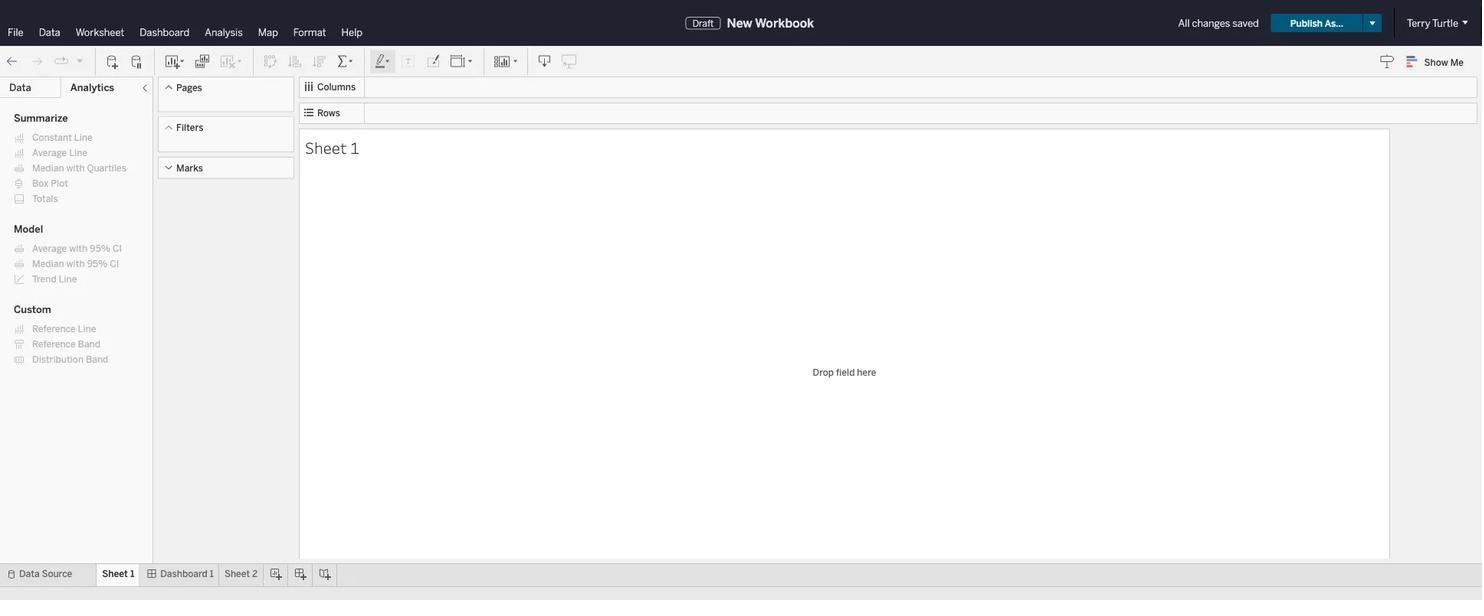 Task type: describe. For each thing, give the bounding box(es) containing it.
filters
[[176, 122, 203, 133]]

average with 95% ci
[[32, 243, 122, 254]]

new workbook
[[727, 16, 814, 30]]

format
[[293, 26, 326, 38]]

data source
[[19, 569, 72, 580]]

box
[[32, 178, 48, 189]]

show labels image
[[401, 54, 416, 69]]

all changes saved
[[1178, 17, 1259, 29]]

publish as...
[[1290, 17, 1343, 29]]

0 vertical spatial sheet 1
[[305, 137, 359, 158]]

here
[[857, 367, 876, 378]]

0 vertical spatial data
[[39, 26, 60, 38]]

reference for reference band
[[32, 339, 76, 350]]

0 horizontal spatial 1
[[130, 569, 134, 580]]

1 horizontal spatial 1
[[210, 569, 214, 580]]

line for constant line
[[74, 132, 93, 143]]

band for reference band
[[78, 339, 100, 350]]

draft
[[693, 17, 714, 29]]

analytics
[[70, 82, 114, 94]]

with for average with 95% ci
[[69, 243, 88, 254]]

redo image
[[29, 54, 44, 69]]

95% for average with 95% ci
[[90, 243, 110, 254]]

reference for reference line
[[32, 324, 76, 335]]

new data source image
[[105, 54, 120, 69]]

dashboard for dashboard 1
[[160, 569, 207, 580]]

fit image
[[450, 54, 474, 69]]

distribution
[[32, 354, 84, 366]]

drop field here
[[813, 367, 876, 378]]

highlight image
[[374, 54, 392, 69]]

me
[[1451, 57, 1464, 68]]

sort descending image
[[312, 54, 327, 69]]

download image
[[537, 54, 553, 69]]

trend
[[32, 274, 56, 285]]

median with quartiles
[[32, 163, 126, 174]]

pause auto updates image
[[130, 54, 145, 69]]

band for distribution band
[[86, 354, 108, 366]]

average for average with 95% ci
[[32, 243, 67, 254]]

line for trend line
[[59, 274, 77, 285]]

ci for average with 95% ci
[[113, 243, 122, 254]]

pages
[[176, 82, 202, 93]]

dashboard for dashboard
[[140, 26, 189, 38]]

1 horizontal spatial sheet
[[224, 569, 250, 580]]

show me
[[1424, 57, 1464, 68]]

average for average line
[[32, 148, 67, 159]]

collapse image
[[140, 84, 149, 93]]

ci for median with 95% ci
[[110, 259, 119, 270]]

median with 95% ci
[[32, 259, 119, 270]]

worksheet
[[76, 26, 124, 38]]

quartiles
[[87, 163, 126, 174]]

help
[[341, 26, 363, 38]]

average line
[[32, 148, 87, 159]]

box plot
[[32, 178, 68, 189]]

line for reference line
[[78, 324, 96, 335]]

as...
[[1325, 17, 1343, 29]]

changes
[[1192, 17, 1230, 29]]

sort ascending image
[[287, 54, 303, 69]]

trend line
[[32, 274, 77, 285]]

terry turtle
[[1407, 17, 1458, 29]]

file
[[8, 26, 24, 38]]

0 horizontal spatial replay animation image
[[54, 54, 69, 69]]

totals image
[[336, 54, 355, 69]]

with for median with quartiles
[[66, 163, 85, 174]]



Task type: vqa. For each thing, say whether or not it's contained in the screenshot.
Select
no



Task type: locate. For each thing, give the bounding box(es) containing it.
saved
[[1232, 17, 1259, 29]]

replay animation image right redo icon
[[54, 54, 69, 69]]

dashboard left sheet 2
[[160, 569, 207, 580]]

ci down "average with 95% ci"
[[110, 259, 119, 270]]

model
[[14, 223, 43, 236]]

0 vertical spatial with
[[66, 163, 85, 174]]

custom
[[14, 304, 51, 316]]

average down constant
[[32, 148, 67, 159]]

1 reference from the top
[[32, 324, 76, 335]]

95%
[[90, 243, 110, 254], [87, 259, 108, 270]]

0 horizontal spatial sheet 1
[[102, 569, 134, 580]]

line up average line
[[74, 132, 93, 143]]

reference up distribution
[[32, 339, 76, 350]]

show/hide cards image
[[494, 54, 518, 69]]

constant line
[[32, 132, 93, 143]]

distribution band
[[32, 354, 108, 366]]

field
[[836, 367, 855, 378]]

sheet 1
[[305, 137, 359, 158], [102, 569, 134, 580]]

2 vertical spatial data
[[19, 569, 40, 580]]

new worksheet image
[[164, 54, 185, 69]]

1 horizontal spatial sheet 1
[[305, 137, 359, 158]]

1 median from the top
[[32, 163, 64, 174]]

1 vertical spatial dashboard
[[160, 569, 207, 580]]

2 reference from the top
[[32, 339, 76, 350]]

1
[[350, 137, 359, 158], [130, 569, 134, 580], [210, 569, 214, 580]]

with down "average with 95% ci"
[[66, 259, 85, 270]]

band down the reference band
[[86, 354, 108, 366]]

line up the reference band
[[78, 324, 96, 335]]

map
[[258, 26, 278, 38]]

dashboard up new worksheet image
[[140, 26, 189, 38]]

median for median with 95% ci
[[32, 259, 64, 270]]

average down model
[[32, 243, 67, 254]]

all
[[1178, 17, 1190, 29]]

sheet left 2
[[224, 569, 250, 580]]

reference
[[32, 324, 76, 335], [32, 339, 76, 350]]

reference up the reference band
[[32, 324, 76, 335]]

replay animation image
[[54, 54, 69, 69], [75, 56, 84, 65]]

columns
[[317, 82, 356, 93]]

band
[[78, 339, 100, 350], [86, 354, 108, 366]]

1 average from the top
[[32, 148, 67, 159]]

95% down "average with 95% ci"
[[87, 259, 108, 270]]

2 horizontal spatial sheet
[[305, 137, 347, 158]]

0 horizontal spatial sheet
[[102, 569, 128, 580]]

0 vertical spatial average
[[32, 148, 67, 159]]

median up box plot at the top left of page
[[32, 163, 64, 174]]

duplicate image
[[195, 54, 210, 69]]

marks
[[176, 162, 203, 174]]

median for median with quartiles
[[32, 163, 64, 174]]

line for average line
[[69, 148, 87, 159]]

terry
[[1407, 17, 1430, 29]]

2
[[252, 569, 258, 580]]

2 median from the top
[[32, 259, 64, 270]]

new
[[727, 16, 752, 30]]

0 vertical spatial reference
[[32, 324, 76, 335]]

sheet down rows at the top of page
[[305, 137, 347, 158]]

drop
[[813, 367, 834, 378]]

median up trend
[[32, 259, 64, 270]]

show me button
[[1400, 50, 1478, 74]]

totals
[[32, 194, 58, 205]]

data
[[39, 26, 60, 38], [9, 82, 31, 94], [19, 569, 40, 580]]

0 vertical spatial 95%
[[90, 243, 110, 254]]

1 vertical spatial reference
[[32, 339, 76, 350]]

1 vertical spatial average
[[32, 243, 67, 254]]

sheet 2
[[224, 569, 258, 580]]

ci
[[113, 243, 122, 254], [110, 259, 119, 270]]

1 vertical spatial data
[[9, 82, 31, 94]]

undo image
[[5, 54, 20, 69]]

1 vertical spatial 95%
[[87, 259, 108, 270]]

replay animation image up analytics
[[75, 56, 84, 65]]

format workbook image
[[425, 54, 441, 69]]

2 average from the top
[[32, 243, 67, 254]]

line up median with quartiles
[[69, 148, 87, 159]]

1 vertical spatial ci
[[110, 259, 119, 270]]

1 horizontal spatial replay animation image
[[75, 56, 84, 65]]

0 vertical spatial dashboard
[[140, 26, 189, 38]]

1 left "dashboard 1" in the bottom of the page
[[130, 569, 134, 580]]

sheet 1 right source
[[102, 569, 134, 580]]

0 vertical spatial ci
[[113, 243, 122, 254]]

reference line
[[32, 324, 96, 335]]

rows
[[317, 108, 340, 119]]

to use edit in desktop, save the workbook outside of personal space image
[[562, 54, 577, 69]]

dashboard 1
[[160, 569, 214, 580]]

summarize
[[14, 112, 68, 125]]

0 vertical spatial median
[[32, 163, 64, 174]]

median
[[32, 163, 64, 174], [32, 259, 64, 270]]

analysis
[[205, 26, 243, 38]]

sheet 1 down rows at the top of page
[[305, 137, 359, 158]]

with
[[66, 163, 85, 174], [69, 243, 88, 254], [66, 259, 85, 270]]

band up distribution band
[[78, 339, 100, 350]]

1 vertical spatial median
[[32, 259, 64, 270]]

swap rows and columns image
[[263, 54, 278, 69]]

line down the "median with 95% ci"
[[59, 274, 77, 285]]

ci up the "median with 95% ci"
[[113, 243, 122, 254]]

sheet right source
[[102, 569, 128, 580]]

turtle
[[1432, 17, 1458, 29]]

data left source
[[19, 569, 40, 580]]

95% for median with 95% ci
[[87, 259, 108, 270]]

dashboard
[[140, 26, 189, 38], [160, 569, 207, 580]]

with for median with 95% ci
[[66, 259, 85, 270]]

1 vertical spatial with
[[69, 243, 88, 254]]

data guide image
[[1380, 54, 1395, 69]]

average
[[32, 148, 67, 159], [32, 243, 67, 254]]

with down average line
[[66, 163, 85, 174]]

2 horizontal spatial 1
[[350, 137, 359, 158]]

clear sheet image
[[219, 54, 244, 69]]

line
[[74, 132, 93, 143], [69, 148, 87, 159], [59, 274, 77, 285], [78, 324, 96, 335]]

1 vertical spatial band
[[86, 354, 108, 366]]

data down undo image
[[9, 82, 31, 94]]

data up redo icon
[[39, 26, 60, 38]]

2 vertical spatial with
[[66, 259, 85, 270]]

constant
[[32, 132, 72, 143]]

workbook
[[755, 16, 814, 30]]

sheet
[[305, 137, 347, 158], [102, 569, 128, 580], [224, 569, 250, 580]]

source
[[42, 569, 72, 580]]

with up the "median with 95% ci"
[[69, 243, 88, 254]]

1 down columns on the left top of the page
[[350, 137, 359, 158]]

plot
[[51, 178, 68, 189]]

reference band
[[32, 339, 100, 350]]

show
[[1424, 57, 1448, 68]]

publish
[[1290, 17, 1323, 29]]

1 left sheet 2
[[210, 569, 214, 580]]

publish as... button
[[1271, 14, 1363, 32]]

95% up the "median with 95% ci"
[[90, 243, 110, 254]]

0 vertical spatial band
[[78, 339, 100, 350]]

1 vertical spatial sheet 1
[[102, 569, 134, 580]]



